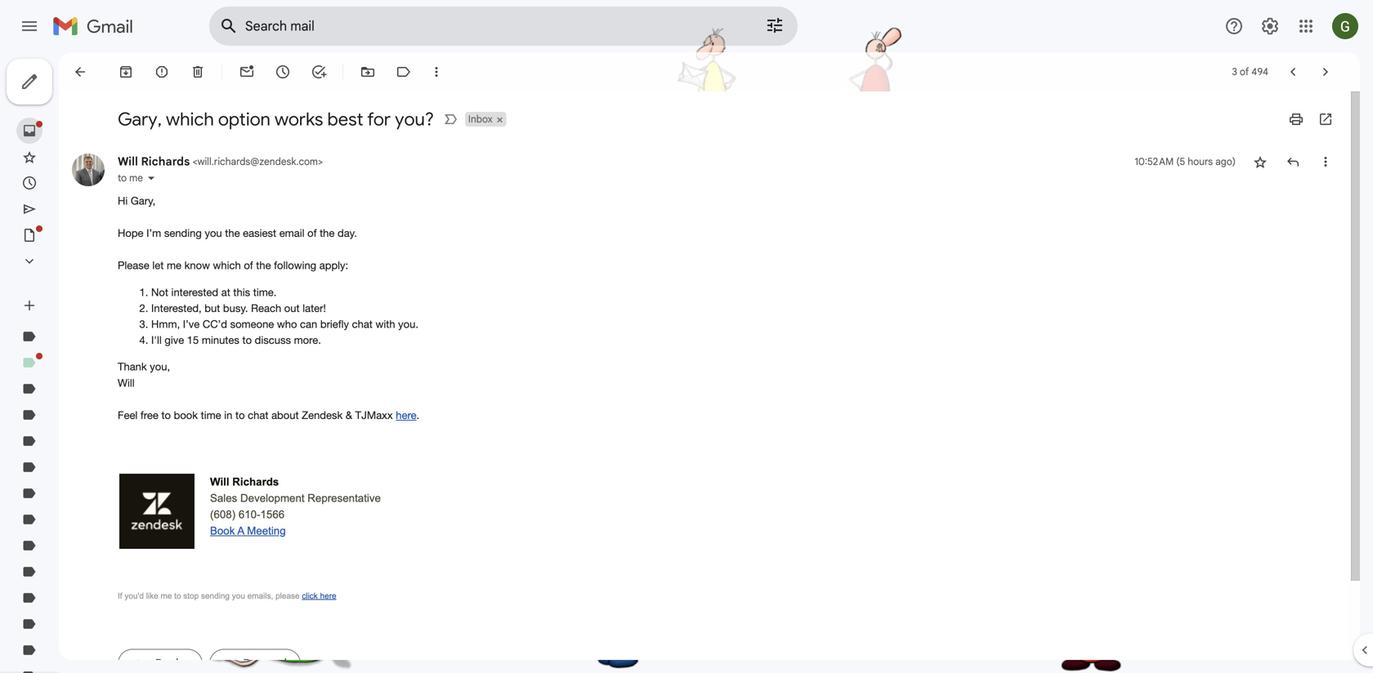 Task type: vqa. For each thing, say whether or not it's contained in the screenshot.
email in the top left of the page
yes



Task type: describe. For each thing, give the bounding box(es) containing it.
1 vertical spatial sending
[[201, 592, 230, 601]]

inbox button
[[465, 112, 495, 127]]

i'm
[[146, 227, 161, 240]]

(608)
[[210, 509, 236, 521]]

<
[[193, 156, 198, 168]]

hope i'm sending you the easiest email of the day.
[[118, 227, 357, 240]]

will for will richards < will.richards@zendesk.com >
[[118, 155, 138, 169]]

feel free to book time in to chat about zendesk & tjmaxx here .
[[118, 409, 420, 422]]

2 horizontal spatial of
[[1240, 66, 1250, 78]]

ago)
[[1216, 156, 1236, 168]]

you'd
[[125, 592, 144, 601]]

0 horizontal spatial the
[[225, 227, 240, 240]]

more.
[[294, 334, 321, 347]]

you?
[[395, 108, 434, 131]]

1 vertical spatial me
[[167, 259, 182, 272]]

but
[[205, 302, 220, 315]]

richards for will richards sales development representative (608) 610-1566 book a meeting
[[232, 476, 279, 489]]

please
[[276, 592, 300, 601]]

here link
[[396, 409, 417, 422]]

tjmaxx
[[355, 409, 393, 422]]

out
[[284, 302, 300, 315]]

will richards cell
[[118, 155, 323, 169]]

494
[[1252, 66, 1269, 78]]

(5
[[1177, 156, 1186, 168]]

at
[[221, 286, 230, 299]]

to left stop
[[174, 592, 181, 601]]

easiest
[[243, 227, 276, 240]]

let
[[152, 259, 164, 272]]

i've
[[183, 318, 200, 331]]

1 horizontal spatial the
[[256, 259, 271, 272]]

click here link
[[302, 592, 337, 601]]

more image
[[428, 64, 445, 80]]

support image
[[1225, 16, 1245, 36]]

best
[[327, 108, 364, 131]]

time
[[201, 409, 221, 422]]

0 vertical spatial gary,
[[118, 108, 162, 131]]

610-
[[239, 509, 260, 521]]

i'll
[[151, 334, 162, 347]]

1 vertical spatial you
[[232, 592, 245, 601]]

busy.
[[223, 302, 248, 315]]

to inside not interested at this time. interested, but busy. reach out later! hmm, i've cc'd someone who can briefly chat with you. i'll give 15 minutes to discuss more.
[[242, 334, 252, 347]]

0 vertical spatial you
[[205, 227, 222, 240]]

option
[[218, 108, 271, 131]]

Not starred checkbox
[[1253, 154, 1269, 170]]

0 vertical spatial me
[[129, 172, 143, 184]]

time.
[[253, 286, 277, 299]]

will inside thank you, will
[[118, 377, 135, 390]]

to right in
[[235, 409, 245, 422]]

inbox
[[468, 113, 493, 126]]

report spam image
[[154, 64, 170, 80]]

gary, which option works best for you?
[[118, 108, 434, 131]]

10:52 am (5 hours ago)
[[1135, 156, 1236, 168]]

3
[[1233, 66, 1238, 78]]

not interested at this time. interested, but busy. reach out later! hmm, i've cc'd someone who can briefly chat with you. i'll give 15 minutes to discuss more.
[[151, 286, 419, 347]]

1566
[[260, 509, 285, 521]]

about
[[272, 409, 299, 422]]

15
[[187, 334, 199, 347]]

0 horizontal spatial chat
[[248, 409, 269, 422]]

know
[[184, 259, 210, 272]]

works
[[275, 108, 323, 131]]

Search mail text field
[[245, 18, 720, 34]]

delete image
[[190, 64, 206, 80]]

day.
[[338, 227, 357, 240]]

book
[[210, 525, 235, 538]]

main menu image
[[20, 16, 39, 36]]

hours
[[1188, 156, 1213, 168]]

to up hi at left top
[[118, 172, 127, 184]]

move to image
[[360, 64, 376, 80]]

>
[[318, 156, 323, 168]]

1 horizontal spatial of
[[308, 227, 317, 240]]

this
[[233, 286, 250, 299]]

book
[[174, 409, 198, 422]]

if
[[118, 592, 122, 601]]

stop
[[183, 592, 199, 601]]

interested,
[[151, 302, 202, 315]]

archive image
[[118, 64, 134, 80]]

will richards < will.richards@zendesk.com >
[[118, 155, 323, 169]]

you.
[[398, 318, 419, 331]]

settings image
[[1261, 16, 1281, 36]]

later!
[[303, 302, 326, 315]]

3 of 494
[[1233, 66, 1269, 78]]

emails,
[[247, 592, 273, 601]]



Task type: locate. For each thing, give the bounding box(es) containing it.
0 vertical spatial sending
[[164, 227, 202, 240]]

the up time.
[[256, 259, 271, 272]]

1 vertical spatial here
[[320, 592, 337, 601]]

gary, right hi at left top
[[131, 195, 156, 207]]

hi gary,
[[118, 195, 158, 207]]

book a meeting link
[[210, 525, 286, 538]]

sending
[[164, 227, 202, 240], [201, 592, 230, 601]]

add to tasks image
[[311, 64, 327, 80]]

0 vertical spatial richards
[[141, 155, 190, 169]]

will inside will richards sales development representative (608) 610-1566 book a meeting
[[210, 476, 229, 489]]

sales
[[210, 493, 237, 505]]

here right tjmaxx at the bottom of the page
[[396, 409, 417, 422]]

0 vertical spatial will
[[118, 155, 138, 169]]

gary,
[[118, 108, 162, 131], [131, 195, 156, 207]]

interested
[[171, 286, 218, 299]]

in
[[224, 409, 233, 422]]

a
[[237, 525, 244, 538]]

can
[[300, 318, 317, 331]]

richards inside will richards sales development representative (608) 610-1566 book a meeting
[[232, 476, 279, 489]]

will up the to me
[[118, 155, 138, 169]]

will up sales
[[210, 476, 229, 489]]

the left day.
[[320, 227, 335, 240]]

apply:
[[320, 259, 348, 272]]

2 vertical spatial will
[[210, 476, 229, 489]]

1 vertical spatial will
[[118, 377, 135, 390]]

newer image
[[1285, 64, 1302, 80]]

back to inbox image
[[72, 64, 88, 80]]

cc'd
[[203, 318, 227, 331]]

you left emails,
[[232, 592, 245, 601]]

0 vertical spatial here
[[396, 409, 417, 422]]

advanced search options image
[[759, 9, 792, 42]]

chat left about
[[248, 409, 269, 422]]

of up this
[[244, 259, 253, 272]]

richards for will richards < will.richards@zendesk.com >
[[141, 155, 190, 169]]

me
[[129, 172, 143, 184], [167, 259, 182, 272], [161, 592, 172, 601]]

gmail image
[[52, 10, 141, 43]]

thank
[[118, 361, 147, 373]]

which up the <
[[166, 108, 214, 131]]

zendesk
[[302, 409, 343, 422]]

chat left with
[[352, 318, 373, 331]]

2 vertical spatial me
[[161, 592, 172, 601]]

discuss
[[255, 334, 291, 347]]

reach
[[251, 302, 281, 315]]

me right let
[[167, 259, 182, 272]]

1 vertical spatial gary,
[[131, 195, 156, 207]]

1 vertical spatial chat
[[248, 409, 269, 422]]

0 horizontal spatial here
[[320, 592, 337, 601]]

hmm,
[[151, 318, 180, 331]]

to me
[[118, 172, 143, 184]]

will
[[118, 155, 138, 169], [118, 377, 135, 390], [210, 476, 229, 489]]

thank you, will
[[118, 361, 170, 390]]

me left show details "image"
[[129, 172, 143, 184]]

richards
[[141, 155, 190, 169], [232, 476, 279, 489]]

2 vertical spatial of
[[244, 259, 253, 272]]

of
[[1240, 66, 1250, 78], [308, 227, 317, 240], [244, 259, 253, 272]]

development
[[240, 493, 305, 505]]

of right "3"
[[1240, 66, 1250, 78]]

email
[[279, 227, 305, 240]]

will.richards@zendesk.com
[[198, 156, 318, 168]]

chat inside not interested at this time. interested, but busy. reach out later! hmm, i've cc'd someone who can briefly chat with you. i'll give 15 minutes to discuss more.
[[352, 318, 373, 331]]

feel
[[118, 409, 138, 422]]

gary, down archive icon
[[118, 108, 162, 131]]

if you'd like me to stop sending you emails, please click here
[[118, 592, 337, 601]]

the left easiest
[[225, 227, 240, 240]]

with
[[376, 318, 395, 331]]

2 horizontal spatial the
[[320, 227, 335, 240]]

free
[[141, 409, 158, 422]]

please let me know which of the following apply:
[[118, 259, 348, 272]]

the
[[225, 227, 240, 240], [320, 227, 335, 240], [256, 259, 271, 272]]

0 vertical spatial chat
[[352, 318, 373, 331]]

1 horizontal spatial here
[[396, 409, 417, 422]]

&
[[346, 409, 352, 422]]

0 horizontal spatial richards
[[141, 155, 190, 169]]

give
[[165, 334, 184, 347]]

1 horizontal spatial richards
[[232, 476, 279, 489]]

will richards sales development representative (608) 610-1566 book a meeting
[[210, 476, 381, 538]]

older image
[[1318, 64, 1334, 80]]

meeting
[[247, 525, 286, 538]]

you up 'know'
[[205, 227, 222, 240]]

10:52 am (5 hours ago) cell
[[1135, 154, 1236, 170]]

you
[[205, 227, 222, 240], [232, 592, 245, 601]]

who
[[277, 318, 297, 331]]

which up 'at'
[[213, 259, 241, 272]]

not starred image
[[1253, 154, 1269, 170]]

show details image
[[146, 173, 156, 183]]

chat
[[352, 318, 373, 331], [248, 409, 269, 422]]

sending right i'm
[[164, 227, 202, 240]]

None search field
[[209, 7, 798, 46]]

please
[[118, 259, 149, 272]]

1 horizontal spatial chat
[[352, 318, 373, 331]]

following
[[274, 259, 317, 272]]

not
[[151, 286, 168, 299]]

click
[[302, 592, 318, 601]]

hi
[[118, 195, 128, 207]]

.
[[417, 409, 420, 422]]

for
[[367, 108, 391, 131]]

0 vertical spatial of
[[1240, 66, 1250, 78]]

to down someone
[[242, 334, 252, 347]]

here right click
[[320, 592, 337, 601]]

someone
[[230, 318, 274, 331]]

of right email
[[308, 227, 317, 240]]

richards up show details "image"
[[141, 155, 190, 169]]

snooze image
[[275, 64, 291, 80]]

1 vertical spatial which
[[213, 259, 241, 272]]

0 horizontal spatial of
[[244, 259, 253, 272]]

briefly
[[320, 318, 349, 331]]

1 horizontal spatial you
[[232, 592, 245, 601]]

richards up development
[[232, 476, 279, 489]]

to right free
[[161, 409, 171, 422]]

1 vertical spatial of
[[308, 227, 317, 240]]

navigation
[[0, 52, 196, 674]]

0 horizontal spatial you
[[205, 227, 222, 240]]

hope
[[118, 227, 144, 240]]

minutes
[[202, 334, 239, 347]]

representative
[[308, 493, 381, 505]]

1 vertical spatial richards
[[232, 476, 279, 489]]

which
[[166, 108, 214, 131], [213, 259, 241, 272]]

like
[[146, 592, 158, 601]]

search mail image
[[214, 11, 244, 41]]

to
[[118, 172, 127, 184], [242, 334, 252, 347], [161, 409, 171, 422], [235, 409, 245, 422], [174, 592, 181, 601]]

will down thank
[[118, 377, 135, 390]]

0 vertical spatial which
[[166, 108, 214, 131]]

10:52 am
[[1135, 156, 1174, 168]]

sending right stop
[[201, 592, 230, 601]]

you,
[[150, 361, 170, 373]]

labels image
[[396, 64, 412, 80]]

me right like on the bottom
[[161, 592, 172, 601]]

will for will richards sales development representative (608) 610-1566 book a meeting
[[210, 476, 229, 489]]



